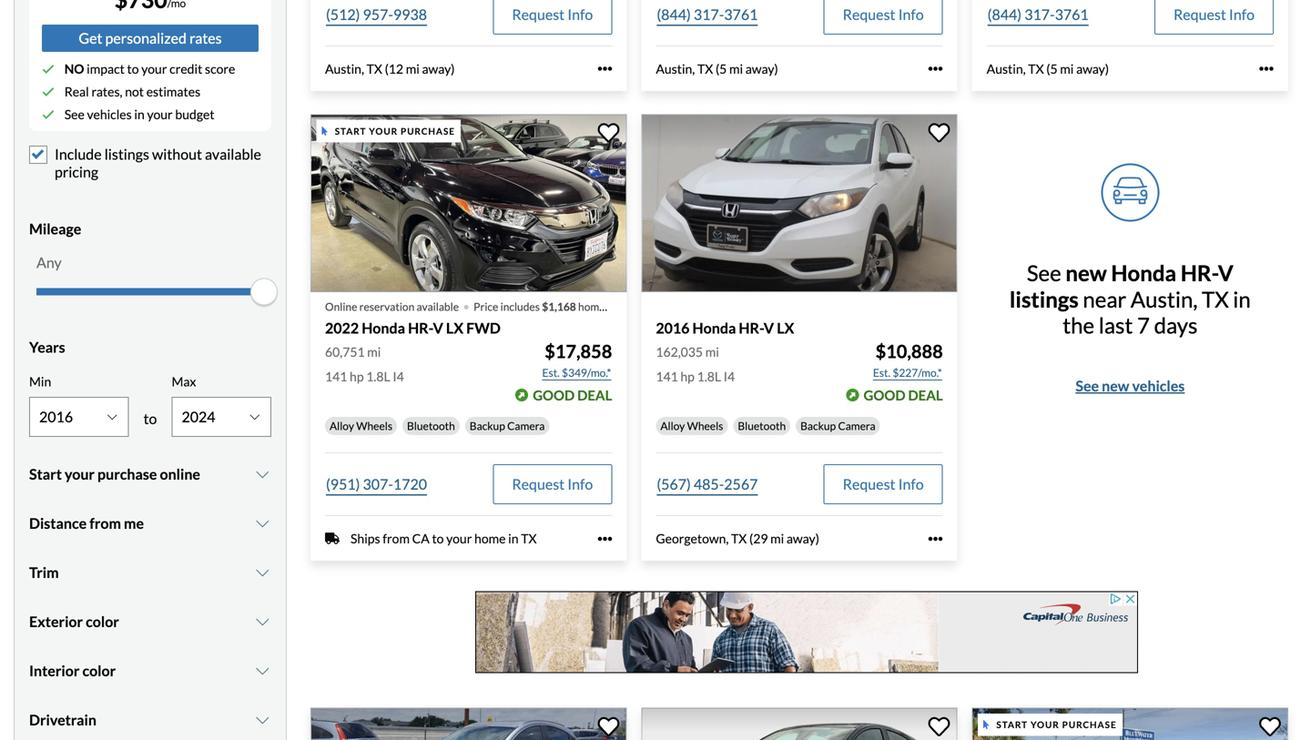 Task type: vqa. For each thing, say whether or not it's contained in the screenshot.
question within the Car Selling & Trading In question             5 hours ago
no



Task type: describe. For each thing, give the bounding box(es) containing it.
ellipsis h image for austin, tx (5 mi away)
[[1259, 62, 1274, 76]]

real rates, not estimates
[[64, 84, 200, 99]]

hp for $17,858
[[350, 369, 364, 384]]

distance from me
[[29, 514, 144, 532]]

(844) 317-3761 for second (844) 317-3761 button from the left
[[988, 5, 1089, 23]]

trim button
[[29, 550, 271, 595]]

957-
[[363, 5, 393, 23]]

purchase inside dropdown button
[[97, 465, 157, 483]]

personalized
[[105, 29, 187, 47]]

1 wheels from the left
[[356, 419, 392, 432]]

good for $17,858
[[533, 387, 575, 403]]

1 vertical spatial vehicles
[[1132, 377, 1185, 395]]

chevron down image for trim
[[253, 565, 271, 580]]

from for distance
[[89, 514, 121, 532]]

(567) 485-2567
[[657, 475, 758, 493]]

any
[[36, 254, 62, 271]]

2 alloy from the left
[[660, 419, 685, 432]]

last
[[1099, 312, 1133, 338]]

reservation
[[359, 300, 414, 313]]

rates,
[[91, 84, 122, 99]]

mi inside 60,751 mi 141 hp 1.8l i4
[[367, 344, 381, 360]]

exterior
[[29, 613, 83, 630]]

start your purchase link
[[972, 708, 1292, 740]]

without
[[152, 145, 202, 163]]

impact
[[87, 61, 125, 77]]

1 (5 from the left
[[716, 61, 727, 76]]

2016 honda hr-v lx
[[656, 319, 794, 337]]

(29
[[749, 531, 768, 546]]

available inside include listings without available pricing
[[205, 145, 261, 163]]

include
[[55, 145, 102, 163]]

truck image
[[325, 531, 340, 546]]

drivetrain button
[[29, 697, 271, 740]]

min
[[29, 374, 51, 389]]

request for (567) 485-2567 button "request info" button
[[843, 475, 895, 493]]

mouse pointer image for lunar silver metallic 2022 honda hr-v lx fwd suv / crossover front-wheel drive automatic image
[[983, 720, 989, 729]]

price
[[474, 300, 498, 313]]

see for see new vehicles
[[1076, 377, 1099, 395]]

austin, tx (12 mi away)
[[325, 61, 455, 76]]

2567
[[724, 475, 758, 493]]

2 wheels from the left
[[687, 419, 723, 432]]

chevron down image for exterior color
[[253, 614, 271, 629]]

exterior color button
[[29, 599, 271, 644]]

no
[[64, 61, 84, 77]]

(951)
[[326, 475, 360, 493]]

listings inside include listings without available pricing
[[104, 145, 149, 163]]

2 horizontal spatial to
[[432, 531, 444, 546]]

(512) 957-9938 button
[[325, 0, 428, 34]]

start your purchase for mouse pointer "icon" inside the start your purchase link
[[996, 719, 1117, 730]]

interior color
[[29, 662, 116, 679]]

(12
[[385, 61, 403, 76]]

color for exterior color
[[86, 613, 119, 630]]

request info for (567) 485-2567 button
[[843, 475, 924, 493]]

max
[[172, 374, 196, 389]]

request info for (512) 957-9938 button
[[512, 5, 593, 23]]

$1,168
[[542, 300, 576, 313]]

est. $227/mo.* button
[[872, 364, 943, 382]]

honda for new
[[1111, 260, 1176, 286]]

·
[[462, 288, 470, 321]]

v for new honda hr-v listings
[[1218, 260, 1234, 286]]

purchase for crystal black pearl 2022 honda hr-v lx fwd suv / crossover front-wheel drive automatic image
[[401, 126, 455, 137]]

$17,858 est. $349/mo.*
[[542, 341, 612, 379]]

tx inside near austin, tx in the last 7 days
[[1202, 286, 1229, 312]]

request info for second (844) 317-3761 button from the left
[[1174, 5, 1255, 23]]

3761 for second (844) 317-3761 button from the left
[[1055, 5, 1089, 23]]

crystal black pearl 2022 honda hr-v lx fwd suv / crossover front-wheel drive automatic image
[[310, 114, 627, 292]]

georgetown,
[[656, 531, 729, 546]]

2 vertical spatial in
[[508, 531, 519, 546]]

fwd
[[466, 319, 501, 337]]

2 (844) 317-3761 button from the left
[[987, 0, 1090, 34]]

tx for ellipsis h icon for georgetown, tx (29 mi away)
[[731, 531, 747, 546]]

$227/mo.*
[[893, 366, 942, 379]]

years button
[[29, 325, 271, 370]]

9938
[[393, 5, 427, 23]]

get personalized rates
[[79, 29, 222, 47]]

get
[[79, 29, 102, 47]]

162,035 mi 141 hp 1.8l i4
[[656, 344, 735, 384]]

lunar silver metallic 2022 honda hr-v lx fwd suv / crossover front-wheel drive automatic image
[[972, 708, 1288, 740]]

get personalized rates button
[[42, 25, 259, 52]]

mouse pointer image for crystal black pearl 2022 honda hr-v lx fwd suv / crossover front-wheel drive automatic image
[[322, 127, 327, 136]]

includes
[[500, 300, 540, 313]]

me
[[124, 514, 144, 532]]

1 (844) 317-3761 button from the left
[[656, 0, 759, 34]]

austin, tx (5 mi away) for 2nd (844) 317-3761 button from the right
[[656, 61, 778, 76]]

good for $10,888
[[864, 387, 905, 403]]

60,751
[[325, 344, 365, 360]]

ships
[[351, 531, 380, 546]]

$349/mo.*
[[562, 366, 611, 379]]

advertisement region
[[475, 591, 1138, 673]]

ellipsis h image for georgetown, tx (29 mi away)
[[928, 531, 943, 546]]

485-
[[694, 475, 724, 493]]

see new vehicles
[[1076, 377, 1185, 395]]

see new vehicles link
[[1076, 375, 1185, 397]]

ships from ca to your home in tx
[[351, 531, 537, 546]]

rates
[[189, 29, 222, 47]]

available inside online reservation available · price includes $1,168 home delivery 2022 honda hr-v lx fwd
[[417, 300, 459, 313]]

mileage button
[[29, 206, 271, 252]]

(951) 307-1720 button
[[325, 464, 428, 504]]

your inside dropdown button
[[65, 465, 95, 483]]

see vehicles in your budget
[[64, 107, 214, 122]]

honda inside online reservation available · price includes $1,168 home delivery 2022 honda hr-v lx fwd
[[362, 319, 405, 337]]

tx for ellipsis h icon related to austin, tx (12 mi away)
[[367, 61, 382, 76]]

days
[[1154, 312, 1198, 338]]

v for 2016 honda hr-v lx
[[764, 319, 774, 337]]

request for (512) 957-9938 button's "request info" button
[[512, 5, 565, 23]]

check image for see vehicles in your budget
[[42, 108, 55, 121]]

ellipsis h image for austin, tx (12 mi away)
[[598, 62, 612, 76]]

chevron down image for drivetrain
[[253, 713, 271, 727]]

trim
[[29, 563, 59, 581]]

start your purchase online button
[[29, 451, 271, 497]]

georgetown, tx (29 mi away)
[[656, 531, 819, 546]]

gray 2016 honda hr-v lx suv / crossover front-wheel drive continuously variable transmission image
[[641, 114, 957, 292]]

est. $349/mo.* button
[[541, 364, 612, 382]]

chevron down image for start your purchase online
[[253, 467, 271, 481]]

2 317- from the left
[[1024, 5, 1055, 23]]

start inside dropdown button
[[29, 465, 62, 483]]

estimates
[[146, 84, 200, 99]]

see for see vehicles in your budget
[[64, 107, 84, 122]]

good deal for $17,858
[[533, 387, 612, 403]]

0 horizontal spatial home
[[474, 531, 506, 546]]

2022
[[325, 319, 359, 337]]

not
[[125, 84, 144, 99]]

1.8l for $17,858
[[366, 369, 390, 384]]

score
[[205, 61, 235, 77]]

crystal black pearl 2020 honda hr-v lx fwd suv / crossover front-wheel drive automatic image
[[641, 708, 957, 740]]

new honda hr-v listings
[[1010, 260, 1234, 312]]

ca
[[412, 531, 429, 546]]

exterior color
[[29, 613, 119, 630]]

pricing
[[55, 163, 98, 181]]

(512) 957-9938
[[326, 5, 427, 23]]

info for (512) 957-9938 button
[[567, 5, 593, 23]]

0 vertical spatial to
[[127, 61, 139, 77]]



Task type: locate. For each thing, give the bounding box(es) containing it.
vehicles
[[87, 107, 132, 122], [1132, 377, 1185, 395]]

away)
[[422, 61, 455, 76], [745, 61, 778, 76], [1076, 61, 1109, 76], [787, 531, 819, 546]]

hr- inside online reservation available · price includes $1,168 home delivery 2022 honda hr-v lx fwd
[[408, 319, 433, 337]]

1 horizontal spatial in
[[508, 531, 519, 546]]

check image for real rates, not estimates
[[42, 85, 55, 98]]

mi inside 162,035 mi 141 hp 1.8l i4
[[705, 344, 719, 360]]

0 horizontal spatial purchase
[[97, 465, 157, 483]]

1 horizontal spatial lx
[[777, 319, 794, 337]]

2 horizontal spatial start
[[996, 719, 1028, 730]]

honda for 2016
[[692, 319, 736, 337]]

chevron down image inside drivetrain dropdown button
[[253, 713, 271, 727]]

request info button for (512) 957-9938 button
[[493, 0, 612, 34]]

0 horizontal spatial camera
[[507, 419, 545, 432]]

chevron down image for distance from me
[[253, 516, 271, 531]]

hr- down the reservation
[[408, 319, 433, 337]]

home right ca
[[474, 531, 506, 546]]

2 1.8l from the left
[[697, 369, 721, 384]]

4 chevron down image from the top
[[253, 664, 271, 678]]

hr- for new honda hr-v listings
[[1181, 260, 1218, 286]]

request info for (951) 307-1720 button
[[512, 475, 593, 493]]

alloy
[[330, 419, 354, 432], [660, 419, 685, 432]]

lx
[[446, 319, 463, 337], [777, 319, 794, 337]]

new down last
[[1102, 377, 1129, 395]]

chevron down image inside start your purchase online dropdown button
[[253, 467, 271, 481]]

request for "request info" button for (951) 307-1720 button
[[512, 475, 565, 493]]

$10,888
[[875, 341, 943, 362]]

ellipsis h image
[[928, 62, 943, 76]]

1.8l for $10,888
[[697, 369, 721, 384]]

2 good from the left
[[864, 387, 905, 403]]

0 horizontal spatial 317-
[[694, 5, 724, 23]]

ellipsis h image
[[598, 62, 612, 76], [1259, 62, 1274, 76], [598, 531, 612, 546], [928, 531, 943, 546]]

chevron down image
[[253, 516, 271, 531], [253, 713, 271, 727]]

chevron down image inside trim dropdown button
[[253, 565, 271, 580]]

camera
[[507, 419, 545, 432], [838, 419, 875, 432]]

in
[[134, 107, 145, 122], [1233, 286, 1251, 312], [508, 531, 519, 546]]

(844) 317-3761
[[657, 5, 758, 23], [988, 5, 1089, 23]]

hr- right 2016
[[739, 319, 764, 337]]

start for crystal black pearl 2022 honda hr-v lx fwd suv / crossover front-wheel drive automatic image
[[335, 126, 366, 137]]

in inside near austin, tx in the last 7 days
[[1233, 286, 1251, 312]]

austin, inside near austin, tx in the last 7 days
[[1131, 286, 1198, 312]]

request info for 2nd (844) 317-3761 button from the right
[[843, 5, 924, 23]]

home right $1,168
[[578, 300, 605, 313]]

1 horizontal spatial backup camera
[[800, 419, 875, 432]]

hp inside 60,751 mi 141 hp 1.8l i4
[[350, 369, 364, 384]]

deal down the $227/mo.*
[[908, 387, 943, 403]]

2 bluetooth from the left
[[738, 419, 786, 432]]

backup camera down est. $349/mo.* button
[[470, 419, 545, 432]]

0 horizontal spatial 141
[[325, 369, 347, 384]]

0 horizontal spatial backup
[[470, 419, 505, 432]]

1 est. from the left
[[542, 366, 560, 379]]

1 horizontal spatial camera
[[838, 419, 875, 432]]

3 chevron down image from the top
[[253, 614, 271, 629]]

0 horizontal spatial see
[[64, 107, 84, 122]]

60,751 mi 141 hp 1.8l i4
[[325, 344, 404, 384]]

est. for $10,888
[[873, 366, 890, 379]]

0 vertical spatial start
[[335, 126, 366, 137]]

1 backup camera from the left
[[470, 419, 545, 432]]

1 vertical spatial see
[[1027, 260, 1066, 286]]

1 horizontal spatial from
[[383, 531, 410, 546]]

0 horizontal spatial vehicles
[[87, 107, 132, 122]]

delivery
[[607, 300, 646, 313]]

good deal down est. $349/mo.* button
[[533, 387, 612, 403]]

141 down 162,035 at the top of page
[[656, 369, 678, 384]]

141
[[325, 369, 347, 384], [656, 369, 678, 384]]

1 vertical spatial listings
[[1010, 286, 1079, 312]]

1 horizontal spatial (844) 317-3761 button
[[987, 0, 1090, 34]]

141 inside 60,751 mi 141 hp 1.8l i4
[[325, 369, 347, 384]]

1 horizontal spatial home
[[578, 300, 605, 313]]

see down the
[[1076, 377, 1099, 395]]

1.8l down 162,035 at the top of page
[[697, 369, 721, 384]]

1 horizontal spatial bluetooth
[[738, 419, 786, 432]]

2 (5 from the left
[[1046, 61, 1058, 76]]

to up real rates, not estimates
[[127, 61, 139, 77]]

1 1.8l from the left
[[366, 369, 390, 384]]

2 austin, tx (5 mi away) from the left
[[987, 61, 1109, 76]]

1 horizontal spatial see
[[1027, 260, 1066, 286]]

0 horizontal spatial listings
[[104, 145, 149, 163]]

the
[[1063, 312, 1094, 338]]

2 check image from the top
[[42, 108, 55, 121]]

v inside new honda hr-v listings
[[1218, 260, 1234, 286]]

chevron down image inside exterior color dropdown button
[[253, 614, 271, 629]]

0 horizontal spatial 1.8l
[[366, 369, 390, 384]]

1 horizontal spatial hr-
[[739, 319, 764, 337]]

1 3761 from the left
[[724, 5, 758, 23]]

0 horizontal spatial in
[[134, 107, 145, 122]]

no impact to your credit score
[[64, 61, 235, 77]]

info for (567) 485-2567 button
[[898, 475, 924, 493]]

wheels up (951) 307-1720
[[356, 419, 392, 432]]

0 vertical spatial start your purchase
[[335, 126, 455, 137]]

est. down $17,858
[[542, 366, 560, 379]]

see up the
[[1027, 260, 1066, 286]]

interior
[[29, 662, 80, 679]]

0 vertical spatial purchase
[[401, 126, 455, 137]]

to up start your purchase online dropdown button at left
[[143, 410, 157, 427]]

3761 for 2nd (844) 317-3761 button from the right
[[724, 5, 758, 23]]

good
[[533, 387, 575, 403], [864, 387, 905, 403]]

info for second (844) 317-3761 button from the left
[[1229, 5, 1255, 23]]

0 horizontal spatial bluetooth
[[407, 419, 455, 432]]

1 vertical spatial purchase
[[97, 465, 157, 483]]

deal
[[577, 387, 612, 403], [908, 387, 943, 403]]

mouse pointer image inside start your purchase link
[[983, 720, 989, 729]]

2 alloy wheels from the left
[[660, 419, 723, 432]]

2 good deal from the left
[[864, 387, 943, 403]]

budget
[[175, 107, 214, 122]]

hr- for 2016 honda hr-v lx
[[739, 319, 764, 337]]

alloy up (951)
[[330, 419, 354, 432]]

est. inside $17,858 est. $349/mo.*
[[542, 366, 560, 379]]

chevron down image
[[253, 467, 271, 481], [253, 565, 271, 580], [253, 614, 271, 629], [253, 664, 271, 678]]

check image
[[42, 63, 55, 75]]

hr- inside new honda hr-v listings
[[1181, 260, 1218, 286]]

listings down see vehicles in your budget
[[104, 145, 149, 163]]

1 horizontal spatial deal
[[908, 387, 943, 403]]

1 horizontal spatial vehicles
[[1132, 377, 1185, 395]]

chevron down image inside interior color dropdown button
[[253, 664, 271, 678]]

1 vertical spatial new
[[1102, 377, 1129, 395]]

1 horizontal spatial purchase
[[401, 126, 455, 137]]

purchase for lunar silver metallic 2022 honda hr-v lx fwd suv / crossover front-wheel drive automatic image
[[1062, 719, 1117, 730]]

austin, tx (5 mi away) for second (844) 317-3761 button from the left
[[987, 61, 1109, 76]]

$17,858
[[545, 341, 612, 362]]

available
[[205, 145, 261, 163], [417, 300, 459, 313]]

vehicles down 7
[[1132, 377, 1185, 395]]

vehicles down the rates,
[[87, 107, 132, 122]]

0 horizontal spatial i4
[[393, 369, 404, 384]]

0 horizontal spatial backup camera
[[470, 419, 545, 432]]

307-
[[363, 475, 393, 493]]

1 horizontal spatial to
[[143, 410, 157, 427]]

3761
[[724, 5, 758, 23], [1055, 5, 1089, 23]]

i4 down the reservation
[[393, 369, 404, 384]]

1 horizontal spatial listings
[[1010, 286, 1079, 312]]

tx for ellipsis h image
[[697, 61, 713, 76]]

1 horizontal spatial est.
[[873, 366, 890, 379]]

backup camera down est. $227/mo.* button
[[800, 419, 875, 432]]

i4 for $10,888
[[724, 369, 735, 384]]

0 horizontal spatial est.
[[542, 366, 560, 379]]

0 vertical spatial vehicles
[[87, 107, 132, 122]]

1 horizontal spatial v
[[764, 319, 774, 337]]

1 alloy wheels from the left
[[330, 419, 392, 432]]

from for ships
[[383, 531, 410, 546]]

honda inside new honda hr-v listings
[[1111, 260, 1176, 286]]

2 chevron down image from the top
[[253, 713, 271, 727]]

alloy wheels
[[330, 419, 392, 432], [660, 419, 723, 432]]

1 check image from the top
[[42, 85, 55, 98]]

2 i4 from the left
[[724, 369, 735, 384]]

0 vertical spatial color
[[86, 613, 119, 630]]

0 vertical spatial chevron down image
[[253, 516, 271, 531]]

2 horizontal spatial see
[[1076, 377, 1099, 395]]

0 horizontal spatial lx
[[446, 319, 463, 337]]

hp down 162,035 at the top of page
[[680, 369, 695, 384]]

online reservation available · price includes $1,168 home delivery 2022 honda hr-v lx fwd
[[325, 288, 646, 337]]

camera down est. $349/mo.* button
[[507, 419, 545, 432]]

$10,888 est. $227/mo.*
[[873, 341, 943, 379]]

1.8l inside 162,035 mi 141 hp 1.8l i4
[[697, 369, 721, 384]]

i4 inside 162,035 mi 141 hp 1.8l i4
[[724, 369, 735, 384]]

1 backup from the left
[[470, 419, 505, 432]]

2 chevron down image from the top
[[253, 565, 271, 580]]

1 vertical spatial available
[[417, 300, 459, 313]]

1 horizontal spatial alloy
[[660, 419, 685, 432]]

tx
[[367, 61, 382, 76], [697, 61, 713, 76], [1028, 61, 1044, 76], [1202, 286, 1229, 312], [521, 531, 537, 546], [731, 531, 747, 546]]

good deal down est. $227/mo.* button
[[864, 387, 943, 403]]

new up near
[[1066, 260, 1107, 286]]

chevron down image for interior color
[[253, 664, 271, 678]]

2 hp from the left
[[680, 369, 695, 384]]

141 for $10,888
[[656, 369, 678, 384]]

141 down the 60,751
[[325, 369, 347, 384]]

1 vertical spatial to
[[143, 410, 157, 427]]

good deal for $10,888
[[864, 387, 943, 403]]

mileage
[[29, 220, 81, 238]]

camera down est. $227/mo.* button
[[838, 419, 875, 432]]

1 horizontal spatial honda
[[692, 319, 736, 337]]

1 horizontal spatial (844)
[[988, 5, 1022, 23]]

from left me
[[89, 514, 121, 532]]

drivetrain
[[29, 711, 96, 729]]

1 horizontal spatial (844) 317-3761
[[988, 5, 1089, 23]]

est.
[[542, 366, 560, 379], [873, 366, 890, 379]]

1 horizontal spatial good
[[864, 387, 905, 403]]

good down est. $349/mo.* button
[[533, 387, 575, 403]]

info
[[567, 5, 593, 23], [898, 5, 924, 23], [1229, 5, 1255, 23], [567, 475, 593, 493], [898, 475, 924, 493]]

2 horizontal spatial honda
[[1111, 260, 1176, 286]]

available down budget
[[205, 145, 261, 163]]

1720
[[393, 475, 427, 493]]

2 3761 from the left
[[1055, 5, 1089, 23]]

2 camera from the left
[[838, 419, 875, 432]]

(951) 307-1720
[[326, 475, 427, 493]]

bluetooth up 2567
[[738, 419, 786, 432]]

1 horizontal spatial start your purchase
[[996, 719, 1117, 730]]

0 horizontal spatial available
[[205, 145, 261, 163]]

new inside new honda hr-v listings
[[1066, 260, 1107, 286]]

0 vertical spatial home
[[578, 300, 605, 313]]

distance
[[29, 514, 87, 532]]

1 horizontal spatial backup
[[800, 419, 836, 432]]

0 horizontal spatial good deal
[[533, 387, 612, 403]]

request
[[512, 5, 565, 23], [843, 5, 895, 23], [1174, 5, 1226, 23], [512, 475, 565, 493], [843, 475, 895, 493]]

listings up the
[[1010, 286, 1079, 312]]

hp
[[350, 369, 364, 384], [680, 369, 695, 384]]

mi
[[406, 61, 420, 76], [729, 61, 743, 76], [1060, 61, 1074, 76], [367, 344, 381, 360], [705, 344, 719, 360], [770, 531, 784, 546]]

i4 inside 60,751 mi 141 hp 1.8l i4
[[393, 369, 404, 384]]

1 bluetooth from the left
[[407, 419, 455, 432]]

est. inside $10,888 est. $227/mo.*
[[873, 366, 890, 379]]

1 i4 from the left
[[393, 369, 404, 384]]

(567) 485-2567 button
[[656, 464, 759, 504]]

austin,
[[325, 61, 364, 76], [656, 61, 695, 76], [987, 61, 1026, 76], [1131, 286, 1198, 312]]

1 horizontal spatial mouse pointer image
[[983, 720, 989, 729]]

1 camera from the left
[[507, 419, 545, 432]]

1 (844) from the left
[[657, 5, 691, 23]]

interior color button
[[29, 648, 271, 694]]

0 horizontal spatial mouse pointer image
[[322, 127, 327, 136]]

near
[[1083, 286, 1126, 312]]

see for see
[[1027, 260, 1066, 286]]

0 vertical spatial check image
[[42, 85, 55, 98]]

from inside dropdown button
[[89, 514, 121, 532]]

see
[[64, 107, 84, 122], [1027, 260, 1066, 286], [1076, 377, 1099, 395]]

0 vertical spatial available
[[205, 145, 261, 163]]

i4 for $17,858
[[393, 369, 404, 384]]

deal for $10,888
[[908, 387, 943, 403]]

1 hp from the left
[[350, 369, 364, 384]]

162,035
[[656, 344, 703, 360]]

0 horizontal spatial start
[[29, 465, 62, 483]]

hr- up days
[[1181, 260, 1218, 286]]

0 horizontal spatial alloy wheels
[[330, 419, 392, 432]]

(844) 317-3761 for 2nd (844) 317-3761 button from the right
[[657, 5, 758, 23]]

2 (844) 317-3761 from the left
[[988, 5, 1089, 23]]

1 vertical spatial chevron down image
[[253, 713, 271, 727]]

listings inside new honda hr-v listings
[[1010, 286, 1079, 312]]

chevron down image inside distance from me dropdown button
[[253, 516, 271, 531]]

see down 'real'
[[64, 107, 84, 122]]

(5
[[716, 61, 727, 76], [1046, 61, 1058, 76]]

0 horizontal spatial to
[[127, 61, 139, 77]]

1 horizontal spatial alloy wheels
[[660, 419, 723, 432]]

new
[[1066, 260, 1107, 286], [1102, 377, 1129, 395]]

(512)
[[326, 5, 360, 23]]

info for (951) 307-1720 button
[[567, 475, 593, 493]]

0 vertical spatial new
[[1066, 260, 1107, 286]]

1 alloy from the left
[[330, 419, 354, 432]]

good deal
[[533, 387, 612, 403], [864, 387, 943, 403]]

see inside see new vehicles link
[[1076, 377, 1099, 395]]

1 vertical spatial in
[[1233, 286, 1251, 312]]

credit
[[169, 61, 202, 77]]

color inside interior color dropdown button
[[82, 662, 116, 679]]

available left ·
[[417, 300, 459, 313]]

1.8l down the reservation
[[366, 369, 390, 384]]

1 chevron down image from the top
[[253, 467, 271, 481]]

1 horizontal spatial hp
[[680, 369, 695, 384]]

(844)
[[657, 5, 691, 23], [988, 5, 1022, 23]]

1 317- from the left
[[694, 5, 724, 23]]

317-
[[694, 5, 724, 23], [1024, 5, 1055, 23]]

est. down $10,888
[[873, 366, 890, 379]]

0 horizontal spatial honda
[[362, 319, 405, 337]]

to
[[127, 61, 139, 77], [143, 410, 157, 427], [432, 531, 444, 546]]

color right interior
[[82, 662, 116, 679]]

1 141 from the left
[[325, 369, 347, 384]]

backup camera
[[470, 419, 545, 432], [800, 419, 875, 432]]

bluetooth up '1720'
[[407, 419, 455, 432]]

backup
[[470, 419, 505, 432], [800, 419, 836, 432]]

0 horizontal spatial v
[[433, 319, 443, 337]]

years
[[29, 338, 65, 356]]

austin, tx (5 mi away)
[[656, 61, 778, 76], [987, 61, 1109, 76]]

0 vertical spatial mouse pointer image
[[322, 127, 327, 136]]

honda down the reservation
[[362, 319, 405, 337]]

deal down $349/mo.*
[[577, 387, 612, 403]]

start your purchase for mouse pointer "icon" corresponding to crystal black pearl 2022 honda hr-v lx fwd suv / crossover front-wheel drive automatic image
[[335, 126, 455, 137]]

2 horizontal spatial in
[[1233, 286, 1251, 312]]

(567)
[[657, 475, 691, 493]]

gray 2019 honda hr-v ex-l awd suv / crossover all-wheel drive continuously variable transmission image
[[310, 708, 627, 740]]

1 deal from the left
[[577, 387, 612, 403]]

1 horizontal spatial 1.8l
[[697, 369, 721, 384]]

2 est. from the left
[[873, 366, 890, 379]]

v inside online reservation available · price includes $1,168 home delivery 2022 honda hr-v lx fwd
[[433, 319, 443, 337]]

color inside exterior color dropdown button
[[86, 613, 119, 630]]

1 vertical spatial color
[[82, 662, 116, 679]]

1 austin, tx (5 mi away) from the left
[[656, 61, 778, 76]]

2 (844) from the left
[[988, 5, 1022, 23]]

alloy wheels up (951) 307-1720
[[330, 419, 392, 432]]

0 horizontal spatial (844) 317-3761 button
[[656, 0, 759, 34]]

1 vertical spatial home
[[474, 531, 506, 546]]

1 lx from the left
[[446, 319, 463, 337]]

2 backup from the left
[[800, 419, 836, 432]]

141 for $17,858
[[325, 369, 347, 384]]

1 horizontal spatial start
[[335, 126, 366, 137]]

color right exterior
[[86, 613, 119, 630]]

1 good deal from the left
[[533, 387, 612, 403]]

2 141 from the left
[[656, 369, 678, 384]]

0 horizontal spatial austin, tx (5 mi away)
[[656, 61, 778, 76]]

hp inside 162,035 mi 141 hp 1.8l i4
[[680, 369, 695, 384]]

1 (844) 317-3761 from the left
[[657, 5, 758, 23]]

wheels up (567) 485-2567
[[687, 419, 723, 432]]

1 horizontal spatial available
[[417, 300, 459, 313]]

deal for $17,858
[[577, 387, 612, 403]]

0 vertical spatial see
[[64, 107, 84, 122]]

start your purchase online
[[29, 465, 200, 483]]

color for interior color
[[82, 662, 116, 679]]

distance from me button
[[29, 501, 271, 546]]

2016
[[656, 319, 690, 337]]

color
[[86, 613, 119, 630], [82, 662, 116, 679]]

1.8l
[[366, 369, 390, 384], [697, 369, 721, 384]]

request info button for (951) 307-1720 button
[[493, 464, 612, 504]]

request info button for (567) 485-2567 button
[[824, 464, 943, 504]]

2 vertical spatial see
[[1076, 377, 1099, 395]]

i4 down "2016 honda hr-v lx"
[[724, 369, 735, 384]]

2 backup camera from the left
[[800, 419, 875, 432]]

1 vertical spatial start
[[29, 465, 62, 483]]

near austin, tx in the last 7 days
[[1063, 286, 1251, 338]]

v
[[1218, 260, 1234, 286], [433, 319, 443, 337], [764, 319, 774, 337]]

0 vertical spatial listings
[[104, 145, 149, 163]]

1 horizontal spatial i4
[[724, 369, 735, 384]]

start for lunar silver metallic 2022 honda hr-v lx fwd suv / crossover front-wheel drive automatic image
[[996, 719, 1028, 730]]

from left ca
[[383, 531, 410, 546]]

include listings without available pricing
[[55, 145, 261, 181]]

home inside online reservation available · price includes $1,168 home delivery 2022 honda hr-v lx fwd
[[578, 300, 605, 313]]

2 deal from the left
[[908, 387, 943, 403]]

lx inside online reservation available · price includes $1,168 home delivery 2022 honda hr-v lx fwd
[[446, 319, 463, 337]]

online
[[160, 465, 200, 483]]

0 horizontal spatial alloy
[[330, 419, 354, 432]]

check image
[[42, 85, 55, 98], [42, 108, 55, 121]]

1 horizontal spatial austin, tx (5 mi away)
[[987, 61, 1109, 76]]

7
[[1137, 312, 1150, 338]]

mouse pointer image
[[322, 127, 327, 136], [983, 720, 989, 729]]

alloy up (567)
[[660, 419, 685, 432]]

tx for ellipsis h icon related to austin, tx (5 mi away)
[[1028, 61, 1044, 76]]

141 inside 162,035 mi 141 hp 1.8l i4
[[656, 369, 678, 384]]

alloy wheels up (567) 485-2567
[[660, 419, 723, 432]]

1.8l inside 60,751 mi 141 hp 1.8l i4
[[366, 369, 390, 384]]

0 horizontal spatial good
[[533, 387, 575, 403]]

2 vertical spatial to
[[432, 531, 444, 546]]

0 horizontal spatial deal
[[577, 387, 612, 403]]

0 horizontal spatial hr-
[[408, 319, 433, 337]]

hp down the 60,751
[[350, 369, 364, 384]]

1 chevron down image from the top
[[253, 516, 271, 531]]

info for 2nd (844) 317-3761 button from the right
[[898, 5, 924, 23]]

1 horizontal spatial 141
[[656, 369, 678, 384]]

online
[[325, 300, 357, 313]]

honda up near austin, tx in the last 7 days
[[1111, 260, 1176, 286]]

2 lx from the left
[[777, 319, 794, 337]]

honda up 162,035 mi 141 hp 1.8l i4
[[692, 319, 736, 337]]

2 horizontal spatial hr-
[[1181, 260, 1218, 286]]

2 horizontal spatial v
[[1218, 260, 1234, 286]]

0 horizontal spatial from
[[89, 514, 121, 532]]

0 horizontal spatial start your purchase
[[335, 126, 455, 137]]

hp for $10,888
[[680, 369, 695, 384]]

est. for $17,858
[[542, 366, 560, 379]]

to right ca
[[432, 531, 444, 546]]

1 good from the left
[[533, 387, 575, 403]]

good down est. $227/mo.* button
[[864, 387, 905, 403]]

0 horizontal spatial (844) 317-3761
[[657, 5, 758, 23]]



